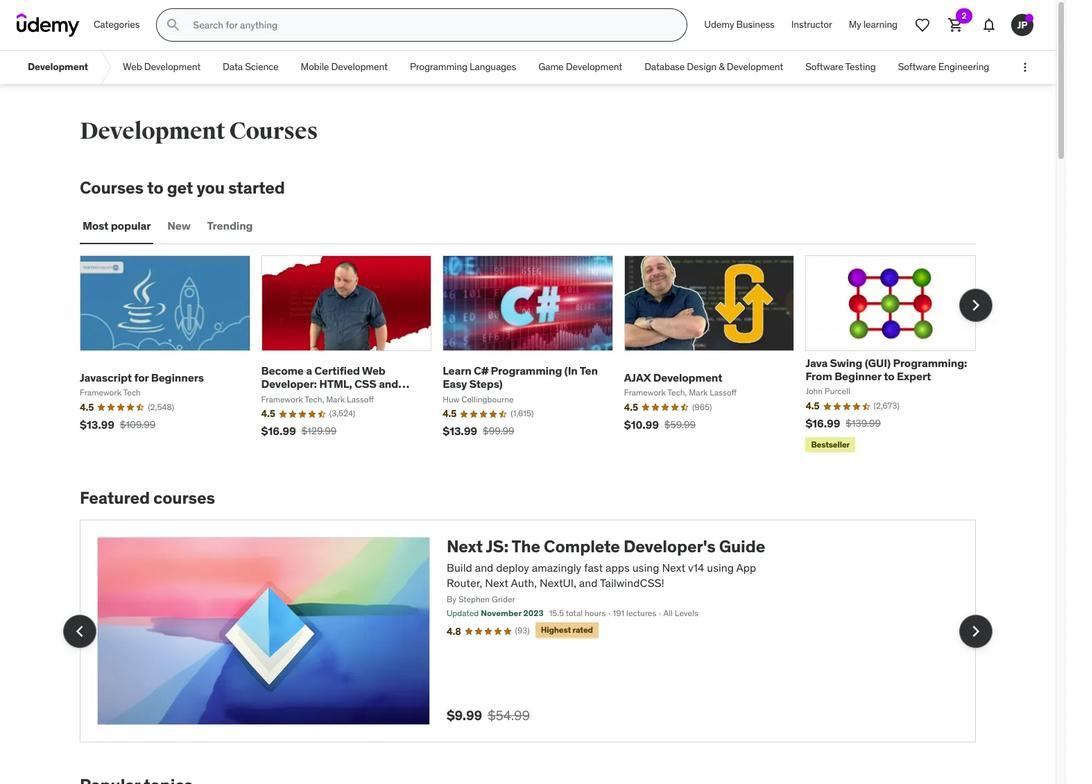 Task type: describe. For each thing, give the bounding box(es) containing it.
data science link
[[212, 51, 290, 84]]

$9.99 $54.99
[[447, 707, 530, 724]]

programming inside learn c# programming (in ten easy steps)
[[491, 364, 562, 378]]

featured courses
[[80, 487, 215, 509]]

javascript
[[261, 390, 315, 404]]

game development link
[[528, 51, 634, 84]]

jp
[[1018, 18, 1028, 31]]

development right 'mobile'
[[331, 61, 388, 73]]

amazingly
[[532, 561, 582, 574]]

testing
[[846, 61, 876, 73]]

java
[[806, 356, 828, 370]]

development right game
[[566, 61, 623, 73]]

become
[[261, 364, 304, 378]]

to inside java swing (gui) programming: from beginner to expert
[[884, 369, 895, 383]]

lectures
[[627, 608, 657, 619]]

udemy image
[[17, 13, 80, 37]]

and for the
[[475, 561, 494, 574]]

shopping cart with 2 items image
[[948, 17, 965, 33]]

all levels
[[664, 608, 699, 619]]

development down submit search image
[[144, 61, 201, 73]]

updated
[[447, 608, 479, 619]]

languages
[[470, 61, 516, 73]]

ajax development
[[624, 370, 723, 384]]

udemy business
[[705, 18, 775, 31]]

more subcategory menu links image
[[1019, 60, 1033, 74]]

programming:
[[893, 356, 968, 370]]

rated
[[573, 625, 593, 635]]

programming languages
[[410, 61, 516, 73]]

november
[[481, 608, 522, 619]]

become a certified web developer: html, css and javascript link
[[261, 364, 410, 404]]

2 vertical spatial and
[[579, 576, 598, 590]]

css
[[355, 377, 377, 391]]

previous image
[[69, 620, 91, 642]]

mobile
[[301, 61, 329, 73]]

15.5 total hours
[[549, 608, 606, 619]]

carousel element containing java swing (gui) programming: from beginner to expert
[[80, 255, 993, 455]]

(gui)
[[865, 356, 891, 370]]

trending button
[[204, 209, 256, 243]]

developer's
[[624, 536, 716, 557]]

carousel element containing next js: the complete developer's guide
[[63, 520, 993, 742]]

complete
[[544, 536, 620, 557]]

developer:
[[261, 377, 317, 391]]

web inside become a certified web developer: html, css and javascript
[[362, 364, 386, 378]]

database
[[645, 61, 685, 73]]

popular
[[111, 219, 151, 233]]

instructor link
[[783, 8, 841, 42]]

software for software testing
[[806, 61, 844, 73]]

udemy business link
[[696, 8, 783, 42]]

categories button
[[85, 8, 148, 42]]

learn c# programming (in ten easy steps) link
[[443, 364, 598, 391]]

hours
[[585, 608, 606, 619]]

0 horizontal spatial courses
[[80, 177, 144, 198]]

learn c# programming (in ten easy steps)
[[443, 364, 598, 391]]

apps
[[606, 561, 630, 574]]

development link
[[17, 51, 99, 84]]

$9.99
[[447, 707, 482, 724]]

build
[[447, 561, 472, 574]]

4.8
[[447, 625, 461, 638]]

2023
[[524, 608, 544, 619]]

1 horizontal spatial courses
[[229, 117, 318, 146]]

js:
[[486, 536, 509, 557]]

(93)
[[515, 625, 530, 636]]

most popular button
[[80, 209, 154, 243]]

easy
[[443, 377, 467, 391]]

certified
[[314, 364, 360, 378]]

mobile development link
[[290, 51, 399, 84]]

game
[[539, 61, 564, 73]]

business
[[737, 18, 775, 31]]

1 next image from the top
[[965, 294, 987, 316]]

data science
[[223, 61, 279, 73]]

from
[[806, 369, 833, 383]]

$54.99
[[488, 707, 530, 724]]

my learning link
[[841, 8, 906, 42]]

engineering
[[939, 61, 990, 73]]

become a certified web developer: html, css and javascript
[[261, 364, 398, 404]]

learning
[[864, 18, 898, 31]]

game development
[[539, 61, 623, 73]]

my learning
[[849, 18, 898, 31]]

categories
[[94, 18, 140, 31]]

started
[[228, 177, 285, 198]]

arrow pointing to subcategory menu links image
[[99, 51, 112, 84]]

data
[[223, 61, 243, 73]]

development up get
[[80, 117, 225, 146]]

(in
[[565, 364, 578, 378]]

2 using from the left
[[707, 561, 734, 574]]



Task type: vqa. For each thing, say whether or not it's contained in the screenshot.
Ten
yes



Task type: locate. For each thing, give the bounding box(es) containing it.
15.5
[[549, 608, 564, 619]]

get
[[167, 177, 193, 198]]

next up build
[[447, 536, 483, 557]]

web
[[123, 61, 142, 73], [362, 364, 386, 378]]

2 software from the left
[[898, 61, 936, 73]]

1 vertical spatial programming
[[491, 364, 562, 378]]

191
[[613, 608, 625, 619]]

featured
[[80, 487, 150, 509]]

total
[[566, 608, 583, 619]]

2 link
[[940, 8, 973, 42]]

most
[[83, 219, 109, 233]]

to left expert
[[884, 369, 895, 383]]

steps)
[[469, 377, 503, 391]]

next js: the complete developer's guide build and deploy amazingly fast apps using next v14 using app router, next auth, nextui, and tailwindcss! by stephen grider
[[447, 536, 766, 604]]

deploy
[[496, 561, 529, 574]]

1 vertical spatial to
[[884, 369, 895, 383]]

database design & development link
[[634, 51, 795, 84]]

1 vertical spatial next image
[[965, 620, 987, 642]]

1 vertical spatial next
[[662, 561, 686, 574]]

my
[[849, 18, 862, 31]]

programming languages link
[[399, 51, 528, 84]]

and
[[379, 377, 398, 391], [475, 561, 494, 574], [579, 576, 598, 590]]

next up grider
[[485, 576, 509, 590]]

0 vertical spatial and
[[379, 377, 398, 391]]

0 vertical spatial next image
[[965, 294, 987, 316]]

javascript
[[80, 370, 132, 384]]

development
[[28, 61, 88, 73], [144, 61, 201, 73], [331, 61, 388, 73], [566, 61, 623, 73], [727, 61, 784, 73], [80, 117, 225, 146], [653, 370, 723, 384]]

software for software engineering
[[898, 61, 936, 73]]

ten
[[580, 364, 598, 378]]

using right v14
[[707, 561, 734, 574]]

nextui,
[[540, 576, 577, 590]]

2
[[962, 10, 967, 21]]

you have alerts image
[[1026, 14, 1034, 22]]

1 vertical spatial and
[[475, 561, 494, 574]]

new
[[167, 219, 191, 233]]

carousel element
[[80, 255, 993, 455], [63, 520, 993, 742]]

and inside become a certified web developer: html, css and javascript
[[379, 377, 398, 391]]

levels
[[675, 608, 699, 619]]

development courses
[[80, 117, 318, 146]]

beginner
[[835, 369, 882, 383]]

software down wishlist icon
[[898, 61, 936, 73]]

0 horizontal spatial software
[[806, 61, 844, 73]]

software testing link
[[795, 51, 887, 84]]

by
[[447, 594, 457, 604]]

2 horizontal spatial next
[[662, 561, 686, 574]]

expert
[[897, 369, 931, 383]]

0 vertical spatial to
[[147, 177, 163, 198]]

learn
[[443, 364, 472, 378]]

c#
[[474, 364, 489, 378]]

wishlist image
[[915, 17, 931, 33]]

development right ajax
[[653, 370, 723, 384]]

the
[[512, 536, 541, 557]]

software engineering link
[[887, 51, 1001, 84]]

1 horizontal spatial to
[[884, 369, 895, 383]]

app
[[737, 561, 757, 574]]

and right the css at top
[[379, 377, 398, 391]]

and down js:
[[475, 561, 494, 574]]

software
[[806, 61, 844, 73], [898, 61, 936, 73]]

submit search image
[[165, 17, 182, 33]]

javascript for beginners
[[80, 370, 204, 384]]

design
[[687, 61, 717, 73]]

development right "&"
[[727, 61, 784, 73]]

0 vertical spatial courses
[[229, 117, 318, 146]]

courses to get you started
[[80, 177, 285, 198]]

1 vertical spatial courses
[[80, 177, 144, 198]]

0 horizontal spatial to
[[147, 177, 163, 198]]

0 vertical spatial programming
[[410, 61, 468, 73]]

and down fast
[[579, 576, 598, 590]]

development inside carousel element
[[653, 370, 723, 384]]

1 using from the left
[[633, 561, 660, 574]]

swing
[[830, 356, 863, 370]]

a
[[306, 364, 312, 378]]

beginners
[[151, 370, 204, 384]]

to left get
[[147, 177, 163, 198]]

1 software from the left
[[806, 61, 844, 73]]

and for certified
[[379, 377, 398, 391]]

0 vertical spatial carousel element
[[80, 255, 993, 455]]

courses
[[153, 487, 215, 509]]

0 horizontal spatial and
[[379, 377, 398, 391]]

2 next image from the top
[[965, 620, 987, 642]]

to
[[147, 177, 163, 198], [884, 369, 895, 383]]

programming down the search for anything text box on the top of page
[[410, 61, 468, 73]]

grider
[[492, 594, 515, 604]]

programming left (in
[[491, 364, 562, 378]]

software left testing
[[806, 61, 844, 73]]

next
[[447, 536, 483, 557], [662, 561, 686, 574], [485, 576, 509, 590]]

1 vertical spatial carousel element
[[63, 520, 993, 742]]

1 horizontal spatial programming
[[491, 364, 562, 378]]

mobile development
[[301, 61, 388, 73]]

notifications image
[[981, 17, 998, 33]]

java swing (gui) programming: from beginner to expert
[[806, 356, 968, 383]]

science
[[245, 61, 279, 73]]

most popular
[[83, 219, 151, 233]]

0 vertical spatial web
[[123, 61, 142, 73]]

next down developer's
[[662, 561, 686, 574]]

software testing
[[806, 61, 876, 73]]

development down udemy image
[[28, 61, 88, 73]]

you
[[197, 177, 225, 198]]

0 horizontal spatial using
[[633, 561, 660, 574]]

2 vertical spatial next
[[485, 576, 509, 590]]

1 horizontal spatial and
[[475, 561, 494, 574]]

&
[[719, 61, 725, 73]]

web development link
[[112, 51, 212, 84]]

0 horizontal spatial web
[[123, 61, 142, 73]]

router,
[[447, 576, 483, 590]]

Search for anything text field
[[190, 13, 671, 37]]

0 horizontal spatial next
[[447, 536, 483, 557]]

0 vertical spatial next
[[447, 536, 483, 557]]

guide
[[719, 536, 766, 557]]

web right certified at the top of the page
[[362, 364, 386, 378]]

2 horizontal spatial and
[[579, 576, 598, 590]]

1 vertical spatial web
[[362, 364, 386, 378]]

for
[[134, 370, 149, 384]]

1 horizontal spatial software
[[898, 61, 936, 73]]

trending
[[207, 219, 253, 233]]

using up tailwindcss!
[[633, 561, 660, 574]]

fast
[[584, 561, 603, 574]]

next image
[[965, 294, 987, 316], [965, 620, 987, 642]]

web right arrow pointing to subcategory menu links icon
[[123, 61, 142, 73]]

database design & development
[[645, 61, 784, 73]]

ajax
[[624, 370, 651, 384]]

1 horizontal spatial next
[[485, 576, 509, 590]]

tailwindcss!
[[600, 576, 665, 590]]

jp link
[[1006, 8, 1039, 42]]

1 horizontal spatial web
[[362, 364, 386, 378]]

courses up 'started'
[[229, 117, 318, 146]]

using
[[633, 561, 660, 574], [707, 561, 734, 574]]

0 horizontal spatial programming
[[410, 61, 468, 73]]

stephen
[[459, 594, 490, 604]]

new button
[[165, 209, 193, 243]]

1 horizontal spatial using
[[707, 561, 734, 574]]

courses up most popular
[[80, 177, 144, 198]]

v14
[[688, 561, 705, 574]]

software engineering
[[898, 61, 990, 73]]

instructor
[[792, 18, 833, 31]]

updated november 2023
[[447, 608, 544, 619]]



